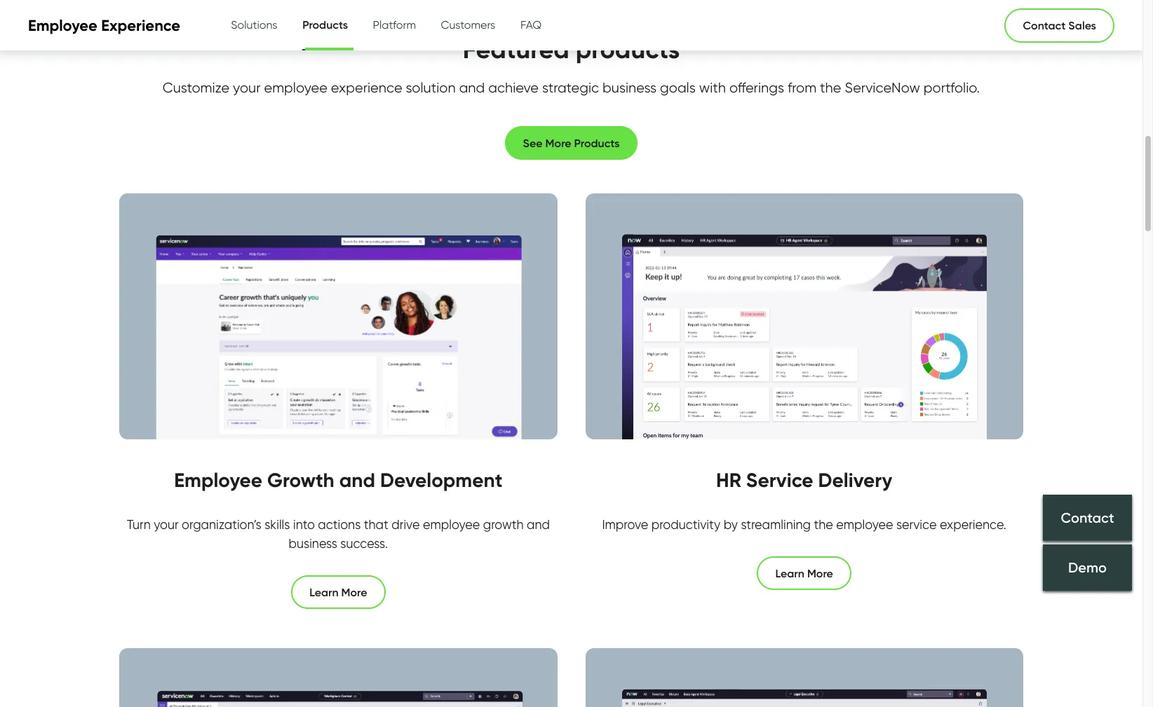 Task type: describe. For each thing, give the bounding box(es) containing it.
more for employee growth and development
[[341, 586, 367, 600]]

that
[[364, 518, 389, 532]]

customize
[[163, 79, 230, 96]]

from
[[788, 79, 817, 96]]

more inside see more products link
[[546, 136, 572, 150]]

employee for employee growth and development
[[174, 469, 262, 492]]

turn
[[127, 518, 151, 532]]

customers
[[441, 18, 496, 32]]

employee growth and development
[[174, 469, 503, 492]]

learn for service
[[776, 567, 805, 581]]

drive
[[392, 518, 420, 532]]

contact for contact sales
[[1023, 18, 1066, 32]]

success.
[[341, 537, 388, 551]]

organization's
[[182, 518, 262, 532]]

employee experience
[[28, 16, 180, 35]]

portfolio.
[[924, 79, 980, 96]]

employee inside turn your organization's skills into actions that drive employee growth and business success.
[[423, 518, 480, 532]]

skills
[[265, 518, 290, 532]]

faq link
[[521, 1, 542, 50]]

learn for growth
[[310, 586, 339, 600]]

learn more for service
[[776, 567, 833, 581]]

demo link
[[1043, 545, 1132, 592]]

service
[[897, 518, 937, 532]]

customize your employee experience solution and achieve strategic business goals with offerings from the servicenow portfolio.
[[163, 79, 980, 96]]

delivery
[[818, 469, 893, 492]]

1 vertical spatial the
[[814, 518, 833, 532]]

see
[[523, 136, 543, 150]]

development
[[380, 469, 503, 492]]

strategic
[[542, 79, 599, 96]]

1 vertical spatial products
[[574, 136, 620, 150]]

your for turn
[[154, 518, 179, 532]]

platform
[[373, 18, 416, 32]]

contact for contact
[[1061, 510, 1115, 527]]

solutions link
[[231, 1, 278, 50]]

growth
[[267, 469, 335, 492]]

experience.
[[940, 518, 1007, 532]]

productivity
[[652, 518, 721, 532]]

products link
[[302, 0, 348, 53]]

0 horizontal spatial employee
[[264, 79, 328, 96]]

0 vertical spatial and
[[459, 79, 485, 96]]

featured
[[463, 33, 570, 64]]

goals
[[660, 79, 696, 96]]

turn your organization's skills into actions that drive employee growth and business success.
[[127, 518, 550, 551]]

contact sales
[[1023, 18, 1097, 32]]



Task type: vqa. For each thing, say whether or not it's contained in the screenshot.
drive
yes



Task type: locate. For each thing, give the bounding box(es) containing it.
0 vertical spatial learn
[[776, 567, 805, 581]]

0 vertical spatial your
[[233, 79, 261, 96]]

1 vertical spatial business
[[289, 537, 337, 551]]

your inside turn your organization's skills into actions that drive employee growth and business success.
[[154, 518, 179, 532]]

learn down streamlining
[[776, 567, 805, 581]]

more down success.
[[341, 586, 367, 600]]

hr
[[716, 469, 742, 492]]

and
[[459, 79, 485, 96], [339, 469, 375, 492], [527, 518, 550, 532]]

solution
[[406, 79, 456, 96]]

see more products link
[[505, 126, 638, 160]]

the
[[820, 79, 842, 96], [814, 518, 833, 532]]

2 horizontal spatial and
[[527, 518, 550, 532]]

business inside turn your organization's skills into actions that drive employee growth and business success.
[[289, 537, 337, 551]]

and right solution
[[459, 79, 485, 96]]

the right streamlining
[[814, 518, 833, 532]]

2 vertical spatial and
[[527, 518, 550, 532]]

and up actions
[[339, 469, 375, 492]]

actions
[[318, 518, 361, 532]]

with
[[699, 79, 726, 96]]

learn more link
[[757, 557, 852, 591], [291, 576, 386, 610]]

improve
[[602, 518, 649, 532]]

1 horizontal spatial learn more link
[[757, 557, 852, 591]]

products
[[302, 18, 348, 32], [574, 136, 620, 150]]

1 horizontal spatial employee
[[423, 518, 480, 532]]

business
[[603, 79, 657, 96], [289, 537, 337, 551]]

learn more link down success.
[[291, 576, 386, 610]]

1 horizontal spatial your
[[233, 79, 261, 96]]

featured products
[[463, 33, 680, 64]]

more down improve productivity by streamlining the employee service experience.
[[808, 567, 833, 581]]

your right turn
[[154, 518, 179, 532]]

0 horizontal spatial more
[[341, 586, 367, 600]]

into
[[293, 518, 315, 532]]

faq
[[521, 18, 542, 32]]

products left platform
[[302, 18, 348, 32]]

see more products
[[523, 136, 620, 150]]

by
[[724, 518, 738, 532]]

hr service delivery image image
[[586, 193, 1024, 440]]

contact
[[1023, 18, 1066, 32], [1061, 510, 1115, 527]]

0 vertical spatial business
[[603, 79, 657, 96]]

learn more for growth
[[310, 586, 367, 600]]

1 horizontal spatial products
[[574, 136, 620, 150]]

1 horizontal spatial and
[[459, 79, 485, 96]]

0 vertical spatial contact
[[1023, 18, 1066, 32]]

0 horizontal spatial learn
[[310, 586, 339, 600]]

offerings
[[730, 79, 784, 96]]

employee for employee experience
[[28, 16, 97, 35]]

demo
[[1069, 560, 1107, 577]]

1 vertical spatial learn more
[[310, 586, 367, 600]]

0 horizontal spatial your
[[154, 518, 179, 532]]

products
[[576, 33, 680, 64]]

0 horizontal spatial learn more link
[[291, 576, 386, 610]]

more for hr service delivery
[[808, 567, 833, 581]]

0 vertical spatial the
[[820, 79, 842, 96]]

customers link
[[441, 1, 496, 50]]

learn more down success.
[[310, 586, 367, 600]]

learn more link down improve productivity by streamlining the employee service experience.
[[757, 557, 852, 591]]

employee
[[28, 16, 97, 35], [174, 469, 262, 492]]

business down products
[[603, 79, 657, 96]]

0 horizontal spatial and
[[339, 469, 375, 492]]

platform link
[[373, 1, 416, 50]]

learn down turn your organization's skills into actions that drive employee growth and business success.
[[310, 586, 339, 600]]

more right see
[[546, 136, 572, 150]]

learn more link for service
[[757, 557, 852, 591]]

the right from
[[820, 79, 842, 96]]

2 horizontal spatial more
[[808, 567, 833, 581]]

and inside turn your organization's skills into actions that drive employee growth and business success.
[[527, 518, 550, 532]]

0 vertical spatial more
[[546, 136, 572, 150]]

0 horizontal spatial learn more
[[310, 586, 367, 600]]

your right customize
[[233, 79, 261, 96]]

products down customize your employee experience solution and achieve strategic business goals with offerings from the servicenow portfolio.
[[574, 136, 620, 150]]

1 vertical spatial your
[[154, 518, 179, 532]]

employee growth and development image image
[[119, 193, 557, 440]]

0 vertical spatial products
[[302, 18, 348, 32]]

achieve
[[488, 79, 539, 96]]

0 vertical spatial employee
[[28, 16, 97, 35]]

learn more down improve productivity by streamlining the employee service experience.
[[776, 567, 833, 581]]

more
[[546, 136, 572, 150], [808, 567, 833, 581], [341, 586, 367, 600]]

employee down the development
[[423, 518, 480, 532]]

business down the into
[[289, 537, 337, 551]]

your for customize
[[233, 79, 261, 96]]

learn
[[776, 567, 805, 581], [310, 586, 339, 600]]

1 horizontal spatial business
[[603, 79, 657, 96]]

1 vertical spatial learn
[[310, 586, 339, 600]]

experience
[[331, 79, 402, 96]]

improve productivity by streamlining the employee service experience.
[[602, 518, 1007, 532]]

2 vertical spatial more
[[341, 586, 367, 600]]

2 horizontal spatial employee
[[837, 518, 894, 532]]

1 horizontal spatial learn
[[776, 567, 805, 581]]

streamlining
[[741, 518, 811, 532]]

1 vertical spatial more
[[808, 567, 833, 581]]

contact up demo "link"
[[1061, 510, 1115, 527]]

employee down delivery
[[837, 518, 894, 532]]

sales
[[1069, 18, 1097, 32]]

1 vertical spatial contact
[[1061, 510, 1115, 527]]

learn more
[[776, 567, 833, 581], [310, 586, 367, 600]]

0 horizontal spatial business
[[289, 537, 337, 551]]

0 vertical spatial learn more
[[776, 567, 833, 581]]

0 horizontal spatial employee
[[28, 16, 97, 35]]

1 horizontal spatial employee
[[174, 469, 262, 492]]

1 horizontal spatial more
[[546, 136, 572, 150]]

contact left sales
[[1023, 18, 1066, 32]]

servicenow
[[845, 79, 920, 96]]

growth
[[483, 518, 524, 532]]

hr service delivery
[[716, 469, 893, 492]]

0 horizontal spatial products
[[302, 18, 348, 32]]

service
[[746, 469, 814, 492]]

contact sales link
[[1005, 8, 1115, 42]]

1 vertical spatial employee
[[174, 469, 262, 492]]

experience
[[101, 16, 180, 35]]

employee
[[264, 79, 328, 96], [423, 518, 480, 532], [837, 518, 894, 532]]

learn more link for growth
[[291, 576, 386, 610]]

your
[[233, 79, 261, 96], [154, 518, 179, 532]]

and right growth
[[527, 518, 550, 532]]

solutions
[[231, 18, 278, 32]]

employee down products link
[[264, 79, 328, 96]]

1 horizontal spatial learn more
[[776, 567, 833, 581]]

1 vertical spatial and
[[339, 469, 375, 492]]

contact link
[[1043, 496, 1132, 542]]



